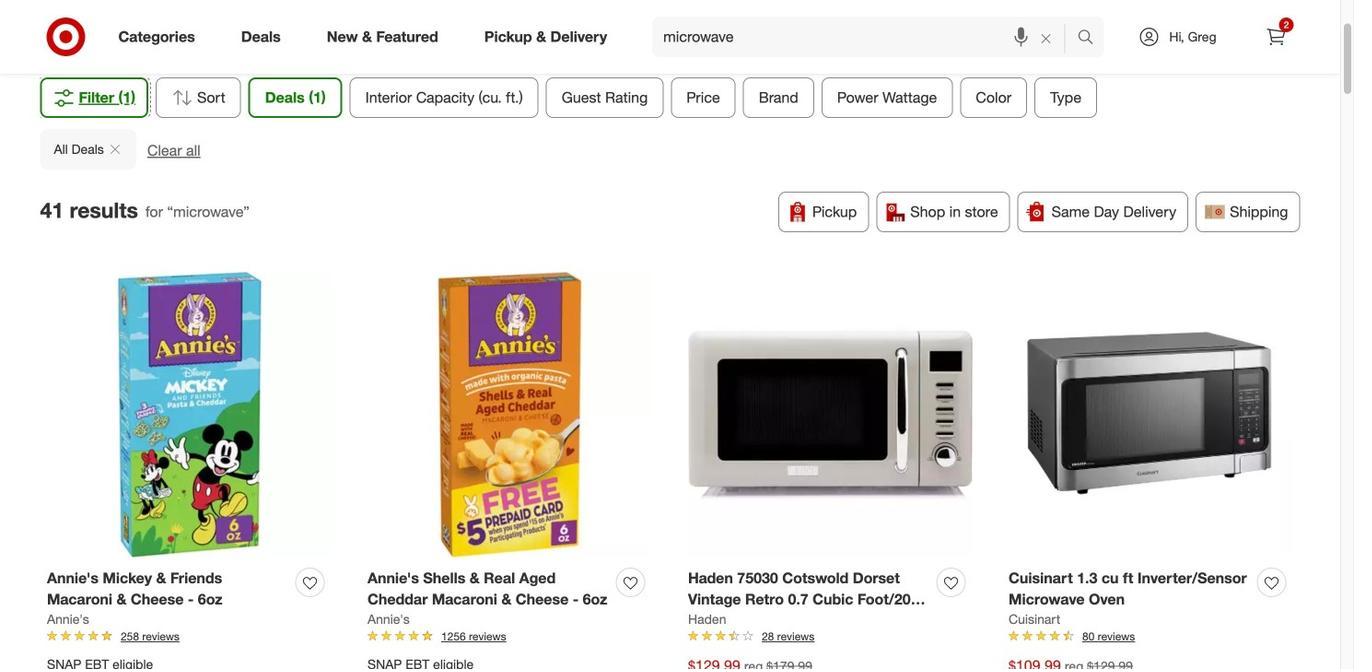 Task type: vqa. For each thing, say whether or not it's contained in the screenshot.
Haden 75030 Cotswold Dorset Vintage Retro 0.7 Cubic Foot/20 Liter 700 Watt Countertop Microwave Oven Kitchen Appliance with Turntable, Putty Beige image
yes



Task type: locate. For each thing, give the bounding box(es) containing it.
annie's shells & real aged cheddar macaroni & cheese - 6oz image
[[368, 272, 652, 557], [368, 272, 652, 557]]

advertisement element
[[117, 0, 1223, 43]]

What can we help you find? suggestions appear below search field
[[653, 17, 1082, 57]]

annie's mickey & friends macaroni & cheese  - 6oz image
[[47, 272, 332, 557], [47, 272, 332, 557]]

haden 75030 cotswold dorset vintage retro 0.7 cubic foot/20 liter 700 watt countertop microwave oven kitchen appliance with turntable, putty beige image
[[688, 272, 973, 557], [688, 272, 973, 557]]

cuisinart 1.3 cu ft inverter/sensor microwave oven image
[[1009, 272, 1294, 557], [1009, 272, 1294, 557]]



